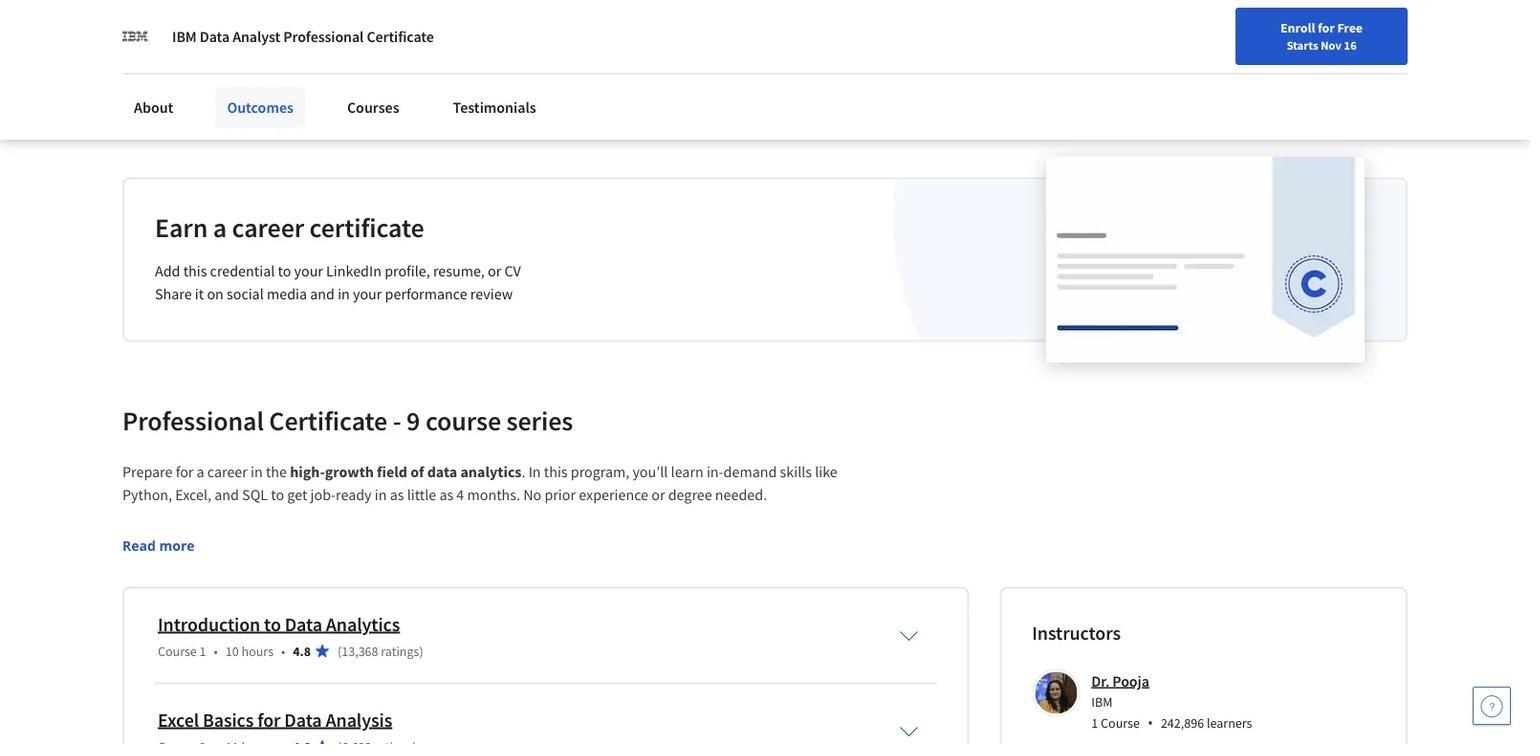 Task type: vqa. For each thing, say whether or not it's contained in the screenshot.
Take A Free Course in the left of the page
no



Task type: locate. For each thing, give the bounding box(es) containing it.
7/1/22-
[[388, 79, 428, 96]]

prepare for a career in the high-growth field of data analytics
[[122, 463, 522, 482]]

graduate
[[232, 98, 283, 115]]

data
[[200, 27, 230, 46], [285, 612, 322, 636], [284, 708, 322, 732]]

0 horizontal spatial this
[[183, 262, 207, 281]]

and right media
[[310, 285, 335, 304]]

0 vertical spatial and
[[310, 285, 335, 304]]

1 horizontal spatial as
[[439, 485, 454, 505]]

in
[[338, 285, 350, 304], [251, 463, 263, 482], [375, 485, 387, 505]]

professional up prepare
[[122, 404, 264, 437]]

to up hours
[[264, 612, 281, 636]]

ibm image
[[122, 23, 149, 50]]

like
[[815, 463, 838, 482]]

this
[[183, 262, 207, 281], [544, 463, 568, 482]]

¹lightcast™
[[122, 79, 187, 96]]

0 vertical spatial united
[[307, 79, 345, 96]]

dr.
[[1092, 672, 1110, 691]]

python,
[[122, 485, 172, 505]]

ibm right ibm image
[[172, 27, 197, 46]]

10
[[226, 642, 239, 660]]

9
[[407, 404, 420, 437]]

your down linkedin
[[353, 285, 382, 304]]

starts
[[1287, 37, 1319, 53]]

resume,
[[433, 262, 485, 281]]

as
[[390, 485, 404, 505], [439, 485, 454, 505]]

13,368
[[342, 642, 378, 660]]

1 horizontal spatial this
[[544, 463, 568, 482]]

1 vertical spatial for
[[176, 463, 194, 482]]

1 vertical spatial to
[[271, 485, 284, 505]]

2 vertical spatial data
[[284, 708, 322, 732]]

as down field
[[390, 485, 404, 505]]

1 horizontal spatial a
[[213, 210, 227, 244]]

dr. pooja link
[[1092, 672, 1150, 691]]

1 vertical spatial this
[[544, 463, 568, 482]]

ibm down dr.
[[1092, 694, 1113, 711]]

courses
[[347, 98, 400, 117]]

ready
[[336, 485, 372, 505]]

1 horizontal spatial •
[[281, 642, 285, 660]]

introduction
[[158, 612, 260, 636]]

0 horizontal spatial •
[[214, 642, 218, 660]]

analysis
[[326, 708, 392, 732]]

1 horizontal spatial on
[[207, 285, 224, 304]]

months.
[[467, 485, 520, 505]]

0 vertical spatial career
[[232, 210, 304, 244]]

course down dr. pooja link
[[1101, 715, 1140, 732]]

• for dr.
[[1148, 713, 1154, 733]]

• inside 'dr. pooja ibm 1 course • 242,896 learners'
[[1148, 713, 1154, 733]]

course down introduction
[[158, 642, 197, 660]]

as left 4
[[439, 485, 454, 505]]

on down ¹lightcast™
[[164, 98, 179, 115]]

for inside enroll for free starts nov 16
[[1318, 19, 1335, 36]]

1 horizontal spatial or
[[652, 485, 665, 505]]

to up media
[[278, 262, 291, 281]]

( 13,368 ratings )
[[338, 642, 424, 660]]

1 vertical spatial on
[[207, 285, 224, 304]]

this right in
[[544, 463, 568, 482]]

2 horizontal spatial in
[[375, 485, 387, 505]]

1 vertical spatial or
[[652, 485, 665, 505]]

ibm
[[172, 27, 197, 46], [1092, 694, 1113, 711]]

experience
[[579, 485, 649, 505]]

1 down introduction
[[200, 642, 206, 660]]

series
[[507, 404, 573, 437]]

in down linkedin
[[338, 285, 350, 304]]

a
[[213, 210, 227, 244], [197, 463, 204, 482]]

data left analysis on the left bottom of page
[[284, 708, 322, 732]]

high-
[[290, 463, 325, 482]]

)
[[419, 642, 424, 660]]

postings
[[213, 79, 261, 96]]

to
[[278, 262, 291, 281], [271, 485, 284, 505], [264, 612, 281, 636]]

0 horizontal spatial for
[[176, 463, 194, 482]]

of
[[411, 463, 424, 482]]

professional up "¹lightcast™ job postings report, united states, 7/1/22-6/30/23. ²based on program graduate survey responses, united states 2021."
[[284, 27, 364, 46]]

on inside add this credential to your linkedin profile, resume, or cv share it on social media and in your performance review
[[207, 285, 224, 304]]

states,
[[348, 79, 385, 96]]

course inside 'dr. pooja ibm 1 course • 242,896 learners'
[[1101, 715, 1140, 732]]

0 vertical spatial in
[[338, 285, 350, 304]]

0 vertical spatial a
[[213, 210, 227, 244]]

0 horizontal spatial ibm
[[172, 27, 197, 46]]

0 vertical spatial your
[[294, 262, 323, 281]]

earn
[[155, 210, 208, 244]]

1 vertical spatial united
[[388, 98, 425, 115]]

0 horizontal spatial in
[[251, 463, 263, 482]]

excel basics for data analysis
[[158, 708, 392, 732]]

little
[[407, 485, 436, 505]]

0 vertical spatial 1
[[200, 642, 206, 660]]

read
[[122, 536, 156, 554]]

career up sql
[[207, 463, 248, 482]]

0 horizontal spatial or
[[488, 262, 502, 281]]

on inside "¹lightcast™ job postings report, united states, 7/1/22-6/30/23. ²based on program graduate survey responses, united states 2021."
[[164, 98, 179, 115]]

0 vertical spatial certificate
[[367, 27, 434, 46]]

in
[[529, 463, 541, 482]]

for right basics
[[258, 708, 281, 732]]

2 vertical spatial in
[[375, 485, 387, 505]]

nov
[[1321, 37, 1342, 53]]

0 horizontal spatial and
[[215, 485, 239, 505]]

for up nov
[[1318, 19, 1335, 36]]

0 vertical spatial course
[[158, 642, 197, 660]]

to left get
[[271, 485, 284, 505]]

or
[[488, 262, 502, 281], [652, 485, 665, 505]]

1 horizontal spatial ibm
[[1092, 694, 1113, 711]]

•
[[214, 642, 218, 660], [281, 642, 285, 660], [1148, 713, 1154, 733]]

0 horizontal spatial a
[[197, 463, 204, 482]]

outcomes
[[227, 98, 294, 117]]

1 vertical spatial in
[[251, 463, 263, 482]]

get
[[287, 485, 307, 505]]

0 horizontal spatial united
[[307, 79, 345, 96]]

skills
[[780, 463, 812, 482]]

1 vertical spatial professional
[[122, 404, 264, 437]]

or down you'll
[[652, 485, 665, 505]]

or left the cv
[[488, 262, 502, 281]]

to inside '. in this program, you'll learn in-demand skills like python, excel, and sql to get job-ready in as little as 4 months. no prior experience or degree needed.'
[[271, 485, 284, 505]]

None search field
[[273, 12, 732, 50]]

a up excel,
[[197, 463, 204, 482]]

professional
[[284, 27, 364, 46], [122, 404, 264, 437]]

2 horizontal spatial •
[[1148, 713, 1154, 733]]

in inside add this credential to your linkedin profile, resume, or cv share it on social media and in your performance review
[[338, 285, 350, 304]]

united
[[307, 79, 345, 96], [388, 98, 425, 115]]

share
[[155, 285, 192, 304]]

learn
[[671, 463, 704, 482]]

0 vertical spatial this
[[183, 262, 207, 281]]

coursera image
[[23, 16, 144, 46]]

in down field
[[375, 485, 387, 505]]

hours
[[242, 642, 274, 660]]

1 horizontal spatial course
[[1101, 715, 1140, 732]]

1 horizontal spatial for
[[258, 708, 281, 732]]

0 horizontal spatial professional
[[122, 404, 264, 437]]

1 horizontal spatial and
[[310, 285, 335, 304]]

1 vertical spatial 1
[[1092, 715, 1099, 732]]

show notifications image
[[1272, 24, 1295, 47]]

1 horizontal spatial in
[[338, 285, 350, 304]]

1 vertical spatial course
[[1101, 715, 1140, 732]]

this inside add this credential to your linkedin profile, resume, or cv share it on social media and in your performance review
[[183, 262, 207, 281]]

0 vertical spatial on
[[164, 98, 179, 115]]

career up credential
[[232, 210, 304, 244]]

2 as from the left
[[439, 485, 454, 505]]

1 horizontal spatial professional
[[284, 27, 364, 46]]

1
[[200, 642, 206, 660], [1092, 715, 1099, 732]]

for up excel,
[[176, 463, 194, 482]]

1 down dr.
[[1092, 715, 1099, 732]]

profile,
[[385, 262, 430, 281]]

a right earn
[[213, 210, 227, 244]]

coursera career certificate image
[[1047, 157, 1365, 362]]

1 horizontal spatial 1
[[1092, 715, 1099, 732]]

sql
[[242, 485, 268, 505]]

enroll for free starts nov 16
[[1281, 19, 1363, 53]]

1 vertical spatial a
[[197, 463, 204, 482]]

• left 242,896
[[1148, 713, 1154, 733]]

1 inside 'dr. pooja ibm 1 course • 242,896 learners'
[[1092, 715, 1099, 732]]

this up it
[[183, 262, 207, 281]]

analytics
[[461, 463, 522, 482]]

1 horizontal spatial your
[[353, 285, 382, 304]]

0 vertical spatial professional
[[284, 27, 364, 46]]

2 horizontal spatial for
[[1318, 19, 1335, 36]]

certificate up prepare for a career in the high-growth field of data analytics
[[269, 404, 388, 437]]

on right it
[[207, 285, 224, 304]]

course
[[426, 404, 501, 437]]

demand
[[724, 463, 777, 482]]

data up 4.8 on the bottom of page
[[285, 612, 322, 636]]

1 vertical spatial ibm
[[1092, 694, 1113, 711]]

0 horizontal spatial 1
[[200, 642, 206, 660]]

dr. pooja image
[[1035, 672, 1078, 714]]

united down 7/1/22-
[[388, 98, 425, 115]]

4
[[457, 485, 464, 505]]

and left sql
[[215, 485, 239, 505]]

media
[[267, 285, 307, 304]]

united up survey
[[307, 79, 345, 96]]

it
[[195, 285, 204, 304]]

ibm data analyst professional certificate
[[172, 27, 434, 46]]

and inside add this credential to your linkedin profile, resume, or cv share it on social media and in your performance review
[[310, 285, 335, 304]]

performance
[[385, 285, 467, 304]]

0 horizontal spatial on
[[164, 98, 179, 115]]

0 vertical spatial data
[[200, 27, 230, 46]]

responses,
[[325, 98, 385, 115]]

read more
[[122, 536, 195, 554]]

0 vertical spatial or
[[488, 262, 502, 281]]

1 vertical spatial and
[[215, 485, 239, 505]]

data left analyst
[[200, 27, 230, 46]]

the
[[266, 463, 287, 482]]

in left the
[[251, 463, 263, 482]]

your up media
[[294, 262, 323, 281]]

0 vertical spatial to
[[278, 262, 291, 281]]

or inside '. in this program, you'll learn in-demand skills like python, excel, and sql to get job-ready in as little as 4 months. no prior experience or degree needed.'
[[652, 485, 665, 505]]

certificate up 7/1/22-
[[367, 27, 434, 46]]

• left 4.8 on the bottom of page
[[281, 642, 285, 660]]

program
[[182, 98, 230, 115]]

• left 10
[[214, 642, 218, 660]]

0 horizontal spatial as
[[390, 485, 404, 505]]

• for course
[[281, 642, 285, 660]]

0 vertical spatial for
[[1318, 19, 1335, 36]]

dr. pooja ibm 1 course • 242,896 learners
[[1092, 672, 1253, 733]]

1 vertical spatial your
[[353, 285, 382, 304]]



Task type: describe. For each thing, give the bounding box(es) containing it.
to inside add this credential to your linkedin profile, resume, or cv share it on social media and in your performance review
[[278, 262, 291, 281]]

about
[[134, 98, 174, 117]]

earn a career certificate
[[155, 210, 424, 244]]

in inside '. in this program, you'll learn in-demand skills like python, excel, and sql to get job-ready in as little as 4 months. no prior experience or degree needed.'
[[375, 485, 387, 505]]

¹lightcast™ job postings report, united states, 7/1/22-6/30/23. ²based on program graduate survey responses, united states 2021.
[[122, 79, 495, 115]]

6/30/23.
[[428, 79, 474, 96]]

survey
[[285, 98, 322, 115]]

for for enroll
[[1318, 19, 1335, 36]]

1 vertical spatial data
[[285, 612, 322, 636]]

growth
[[325, 463, 374, 482]]

professional certificate - 9 course series
[[122, 404, 573, 437]]

states
[[428, 98, 462, 115]]

0 vertical spatial ibm
[[172, 27, 197, 46]]

1 as from the left
[[390, 485, 404, 505]]

free
[[1338, 19, 1363, 36]]

prepare
[[122, 463, 173, 482]]

(
[[338, 642, 342, 660]]

2 vertical spatial for
[[258, 708, 281, 732]]

more
[[159, 536, 195, 554]]

or inside add this credential to your linkedin profile, resume, or cv share it on social media and in your performance review
[[488, 262, 502, 281]]

ibm inside 'dr. pooja ibm 1 course • 242,896 learners'
[[1092, 694, 1113, 711]]

data
[[427, 463, 458, 482]]

linkedin
[[326, 262, 382, 281]]

in-
[[707, 463, 724, 482]]

you'll
[[633, 463, 668, 482]]

review
[[471, 285, 513, 304]]

credential
[[210, 262, 275, 281]]

analyst
[[233, 27, 281, 46]]

job
[[189, 79, 210, 96]]

pooja
[[1113, 672, 1150, 691]]

add this credential to your linkedin profile, resume, or cv share it on social media and in your performance review
[[155, 262, 521, 304]]

enroll
[[1281, 19, 1316, 36]]

for for prepare
[[176, 463, 194, 482]]

read more button
[[122, 535, 195, 555]]

outcomes link
[[216, 86, 305, 128]]

job-
[[310, 485, 336, 505]]

prior
[[545, 485, 576, 505]]

program,
[[571, 463, 630, 482]]

social
[[227, 285, 264, 304]]

1 horizontal spatial united
[[388, 98, 425, 115]]

testimonials link
[[442, 86, 548, 128]]

report,
[[263, 79, 305, 96]]

certificate
[[310, 210, 424, 244]]

course 1 • 10 hours •
[[158, 642, 285, 660]]

-
[[393, 404, 401, 437]]

introduction to data analytics link
[[158, 612, 400, 636]]

²based
[[122, 98, 162, 115]]

no
[[524, 485, 542, 505]]

excel
[[158, 708, 199, 732]]

0 horizontal spatial your
[[294, 262, 323, 281]]

cv
[[505, 262, 521, 281]]

excel basics for data analysis link
[[158, 708, 392, 732]]

add
[[155, 262, 180, 281]]

and inside '. in this program, you'll learn in-demand skills like python, excel, and sql to get job-ready in as little as 4 months. no prior experience or degree needed.'
[[215, 485, 239, 505]]

. in this program, you'll learn in-demand skills like python, excel, and sql to get job-ready in as little as 4 months. no prior experience or degree needed.
[[122, 463, 841, 505]]

field
[[377, 463, 408, 482]]

instructors
[[1033, 621, 1121, 645]]

2021.
[[465, 98, 495, 115]]

0 horizontal spatial course
[[158, 642, 197, 660]]

242,896
[[1161, 715, 1205, 732]]

learners
[[1207, 715, 1253, 732]]

16
[[1344, 37, 1357, 53]]

ratings
[[381, 642, 419, 660]]

excel,
[[175, 485, 211, 505]]

about link
[[122, 86, 185, 128]]

4.8
[[293, 642, 311, 660]]

needed.
[[715, 485, 767, 505]]

degree
[[668, 485, 712, 505]]

analytics
[[326, 612, 400, 636]]

testimonials
[[453, 98, 536, 117]]

.
[[522, 463, 526, 482]]

introduction to data analytics
[[158, 612, 400, 636]]

1 vertical spatial certificate
[[269, 404, 388, 437]]

help center image
[[1481, 695, 1504, 718]]

1 vertical spatial career
[[207, 463, 248, 482]]

2 vertical spatial to
[[264, 612, 281, 636]]

this inside '. in this program, you'll learn in-demand skills like python, excel, and sql to get job-ready in as little as 4 months. no prior experience or degree needed.'
[[544, 463, 568, 482]]



